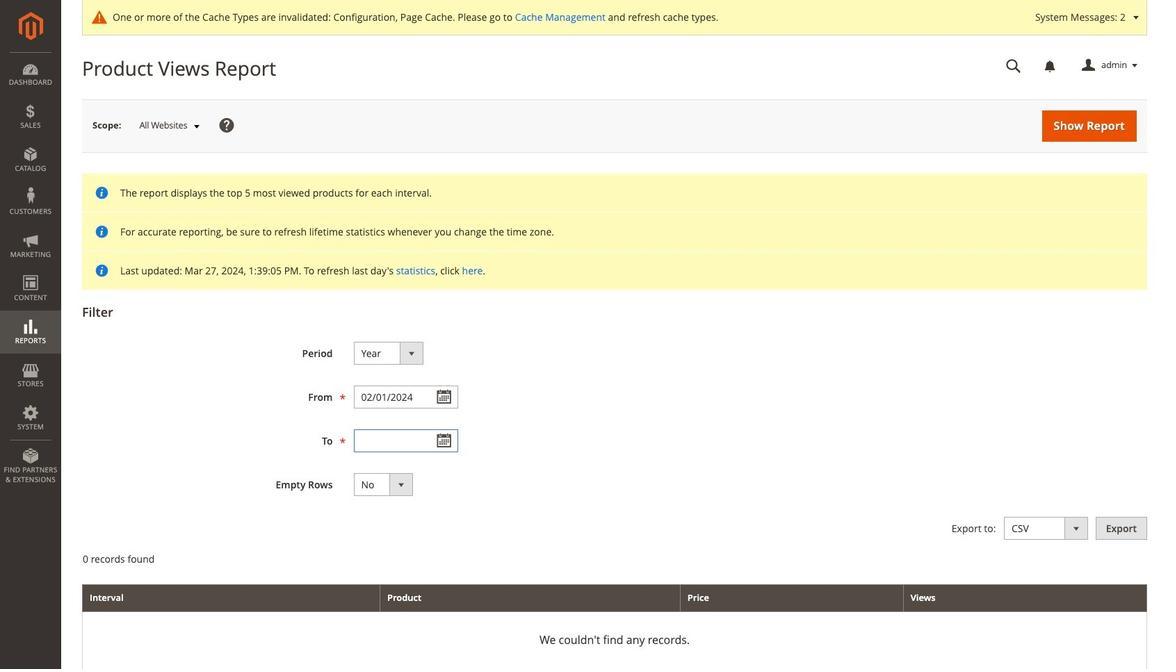 Task type: vqa. For each thing, say whether or not it's contained in the screenshot.
tab list
no



Task type: describe. For each thing, give the bounding box(es) containing it.
magento admin panel image
[[18, 12, 43, 40]]



Task type: locate. For each thing, give the bounding box(es) containing it.
None text field
[[997, 54, 1032, 78], [354, 430, 458, 453], [997, 54, 1032, 78], [354, 430, 458, 453]]

None text field
[[354, 386, 458, 409]]

menu bar
[[0, 52, 61, 492]]



